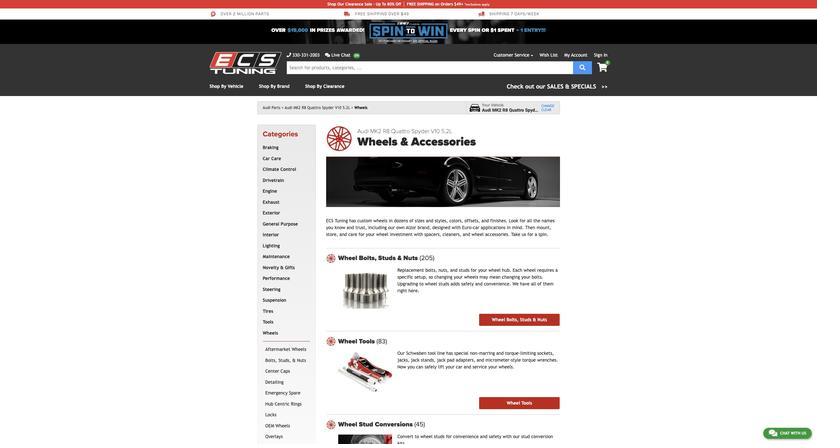 Task type: locate. For each thing, give the bounding box(es) containing it.
nuts,
[[438, 268, 449, 273]]

over left $15,000
[[271, 27, 286, 34]]

0 horizontal spatial wheels
[[373, 218, 387, 224]]

caps
[[280, 369, 290, 375]]

2 vertical spatial with
[[791, 432, 800, 436]]

1 horizontal spatial has
[[446, 351, 453, 357]]

changing down nuts,
[[434, 275, 452, 280]]

clearance for our
[[345, 2, 363, 7]]

2 vertical spatial in
[[507, 225, 511, 230]]

wheels subcategories element
[[263, 342, 310, 445]]

wheels
[[373, 218, 387, 224], [464, 275, 478, 280]]

adapters,
[[456, 358, 475, 363]]

1 vertical spatial nuts
[[537, 318, 547, 323]]

vehicle right your
[[491, 103, 504, 108]]

million
[[237, 12, 254, 17]]

your down including at the left
[[366, 232, 375, 237]]

1 horizontal spatial by
[[271, 84, 276, 89]]

with down colors,
[[452, 225, 461, 230]]

you down ecs
[[326, 225, 333, 230]]

2 horizontal spatial tools
[[521, 401, 532, 406]]

2 horizontal spatial by
[[317, 84, 322, 89]]

safety
[[461, 282, 474, 287]]

1 vertical spatial studs
[[439, 282, 449, 287]]

0 vertical spatial wheel bolts, studs & nuts
[[338, 255, 420, 263]]

a left spin. on the bottom right
[[535, 232, 537, 237]]

1 vertical spatial studs
[[520, 318, 531, 323]]

1 horizontal spatial bolts,
[[359, 255, 377, 263]]

our up jacks,
[[397, 351, 405, 357]]

category navigation element
[[257, 125, 316, 445]]

&
[[565, 83, 569, 90], [400, 135, 408, 149], [397, 255, 402, 263], [280, 265, 284, 271], [533, 318, 536, 323], [292, 358, 296, 364]]

your
[[366, 232, 375, 237], [478, 268, 487, 273], [454, 275, 463, 280], [521, 275, 530, 280], [446, 365, 455, 370], [488, 365, 497, 370]]

v10 inside audi mk2 r8 quattro spyder v10 5.2l wheels & accessories
[[431, 128, 440, 135]]

shop our clearance sale - up to 80% off link
[[327, 1, 404, 7]]

tools
[[263, 320, 273, 325], [359, 338, 375, 346], [521, 401, 532, 406]]

spare
[[289, 391, 300, 396]]

5.2l inside audi mk2 r8 quattro spyder v10 5.2l wheels & accessories
[[441, 128, 452, 135]]

1 horizontal spatial jack
[[437, 358, 446, 363]]

2 horizontal spatial with
[[791, 432, 800, 436]]

5.2l
[[343, 106, 350, 110], [549, 108, 558, 113], [441, 128, 452, 135]]

detailing
[[265, 380, 284, 385]]

our schwaben tool line has special non-marring and torque-limiting sockets, jacks, jack stands, jack pad adapters, and micrometer-style torque wrenches. now you can safely lift your car and service your wheels.
[[397, 351, 558, 370]]

general purpose link
[[261, 219, 309, 230]]

0 vertical spatial wheels
[[373, 218, 387, 224]]

parts
[[272, 106, 280, 110]]

1 horizontal spatial clearance
[[345, 2, 363, 7]]

clearance up 'free'
[[345, 2, 363, 7]]

aftermarket
[[265, 347, 290, 353]]

over
[[388, 12, 400, 17]]

your down micrometer-
[[488, 365, 497, 370]]

in down look
[[507, 225, 511, 230]]

of
[[409, 218, 414, 224], [537, 282, 542, 287]]

0 vertical spatial a
[[535, 232, 537, 237]]

in left the prizes
[[310, 27, 315, 34]]

conversions
[[375, 421, 413, 429]]

with inside 'chat with us' link
[[791, 432, 800, 436]]

upgrading
[[397, 282, 418, 287]]

0 horizontal spatial nuts
[[297, 358, 306, 364]]

studs up safety
[[459, 268, 469, 273]]

your up have on the right of the page
[[521, 275, 530, 280]]

clearance up audi mk2 r8 quattro spyder v10 5.2l link on the left top of the page
[[323, 84, 344, 89]]

wheel for wheel stud conversions link
[[338, 421, 357, 429]]

1 horizontal spatial wheel tools
[[507, 401, 532, 406]]

2 horizontal spatial v10
[[540, 108, 548, 113]]

bolts, studs, & nuts
[[265, 358, 306, 364]]

wheel bolts, studs & nuts thumbnail image image
[[338, 269, 392, 309]]

5.2l for audi mk2 r8 quattro spyder v10 5.2l
[[343, 106, 350, 110]]

0 horizontal spatial spyder
[[322, 106, 334, 110]]

torque
[[522, 358, 536, 363]]

spyder for audi mk2 r8 quattro spyder v10 5.2l wheels & accessories
[[411, 128, 429, 135]]

1 horizontal spatial a
[[555, 268, 558, 273]]

lighting link
[[261, 241, 309, 252]]

lighting
[[263, 244, 280, 249]]

v10 for audi mk2 r8 quattro spyder v10 5.2l wheels & accessories
[[431, 128, 440, 135]]

you left can
[[408, 365, 415, 370]]

spyder left the clear
[[525, 108, 539, 113]]

-
[[373, 2, 375, 7]]

for inside "replacement bolts, nuts, and studs for your wheel hub. each wheel requires a specific setup, so changing your wheels may mean changing your bolts. upgrading to wheel studs adds safety and convenience. we have all of them right here."
[[471, 268, 477, 273]]

no purchase necessary. see official rules .
[[379, 40, 438, 43]]

engine link
[[261, 186, 309, 197]]

wheels up safety
[[464, 275, 478, 280]]

sign
[[594, 53, 602, 58]]

suspension
[[263, 298, 286, 303]]

spin
[[468, 27, 480, 34]]

car
[[473, 225, 479, 230], [456, 365, 462, 370]]

1 horizontal spatial vehicle
[[491, 103, 504, 108]]

2 vertical spatial bolts,
[[265, 358, 277, 364]]

steering link
[[261, 285, 309, 296]]

1 horizontal spatial studs
[[520, 318, 531, 323]]

spyder down shop by clearance
[[322, 106, 334, 110]]

studs left adds
[[439, 282, 449, 287]]

0 vertical spatial in
[[310, 27, 315, 34]]

interior
[[263, 233, 279, 238]]

control
[[280, 167, 296, 172]]

1 jack from the left
[[411, 358, 420, 363]]

1 vertical spatial wheel bolts, studs & nuts
[[492, 318, 547, 323]]

novelty & gifts link
[[261, 263, 309, 274]]

has up trust,
[[349, 218, 356, 224]]

rules
[[430, 40, 437, 43]]

tools link
[[261, 317, 309, 328]]

0 horizontal spatial studs
[[378, 255, 396, 263]]

your down pad
[[446, 365, 455, 370]]

oem
[[265, 424, 274, 429]]

wheel
[[376, 232, 388, 237], [472, 232, 484, 237], [488, 268, 501, 273], [524, 268, 536, 273], [425, 282, 437, 287]]

0 horizontal spatial mk2
[[293, 106, 301, 110]]

1 horizontal spatial of
[[537, 282, 542, 287]]

with left us
[[791, 432, 800, 436]]

0 vertical spatial clearance
[[345, 2, 363, 7]]

wheels inside audi mk2 r8 quattro spyder v10 5.2l wheels & accessories
[[357, 135, 398, 149]]

wheels up including at the left
[[373, 218, 387, 224]]

changing down hub.
[[502, 275, 520, 280]]

0 horizontal spatial chat
[[341, 53, 351, 58]]

1 horizontal spatial quattro
[[391, 128, 410, 135]]

2 horizontal spatial nuts
[[537, 318, 547, 323]]

1 vertical spatial all
[[531, 282, 536, 287]]

shop for shop by clearance
[[305, 84, 315, 89]]

wheel stud conversions thumbnail image image
[[338, 435, 392, 445]]

0 horizontal spatial tools
[[263, 320, 273, 325]]

by for vehicle
[[221, 84, 226, 89]]

0 vertical spatial studs
[[378, 255, 396, 263]]

0 horizontal spatial has
[[349, 218, 356, 224]]

your
[[482, 103, 490, 108]]

0 horizontal spatial r8
[[302, 106, 306, 110]]

audi inside audi mk2 r8 quattro spyder v10 5.2l wheels & accessories
[[357, 128, 369, 135]]

nuts inside wheel bolts, studs & nuts link
[[537, 318, 547, 323]]

marring
[[479, 351, 495, 357]]

nuts inside bolts, studs, & nuts link
[[297, 358, 306, 364]]

purchase
[[383, 40, 397, 43]]

0 vertical spatial vehicle
[[228, 84, 243, 89]]

0 horizontal spatial changing
[[434, 275, 452, 280]]

spyder inside audi mk2 r8 quattro spyder v10 5.2l wheels & accessories
[[411, 128, 429, 135]]

general purpose
[[263, 222, 298, 227]]

0 vertical spatial all
[[527, 218, 532, 224]]

2 horizontal spatial r8
[[503, 108, 508, 113]]

of up alzor
[[409, 218, 414, 224]]

jack down schwaben
[[411, 358, 420, 363]]

shop for shop our clearance sale - up to 80% off
[[327, 2, 336, 7]]

1 vertical spatial bolts,
[[507, 318, 519, 323]]

1 vertical spatial has
[[446, 351, 453, 357]]

our left the sale
[[337, 2, 344, 7]]

we
[[512, 282, 519, 287]]

over left 2 at the top left
[[221, 12, 232, 17]]

0 horizontal spatial clearance
[[323, 84, 344, 89]]

0 horizontal spatial 5.2l
[[343, 106, 350, 110]]

r8 for audi mk2 r8 quattro spyder v10 5.2l wheels & accessories
[[383, 128, 390, 135]]

1 horizontal spatial spyder
[[411, 128, 429, 135]]

0 horizontal spatial by
[[221, 84, 226, 89]]

have
[[520, 282, 530, 287]]

1 horizontal spatial r8
[[383, 128, 390, 135]]

wheels.
[[499, 365, 514, 370]]

audi parts link
[[263, 106, 284, 110]]

$49
[[401, 12, 409, 17]]

a right requires
[[555, 268, 558, 273]]

0 vertical spatial car
[[473, 225, 479, 230]]

1 vertical spatial chat
[[780, 432, 790, 436]]

0 horizontal spatial you
[[326, 225, 333, 230]]

v10 for audi mk2 r8 quattro spyder v10 5.2l
[[335, 106, 341, 110]]

1 horizontal spatial nuts
[[403, 255, 418, 263]]

1 horizontal spatial car
[[473, 225, 479, 230]]

wheel bolts, studs & nuts for bottommost wheel bolts, studs & nuts link
[[492, 318, 547, 323]]

our
[[388, 225, 395, 230]]

& inside audi mk2 r8 quattro spyder v10 5.2l wheels & accessories
[[400, 135, 408, 149]]

change clear
[[541, 104, 554, 112]]

shop for shop by vehicle
[[210, 84, 220, 89]]

1 changing from the left
[[434, 275, 452, 280]]

1 horizontal spatial mk2
[[370, 128, 381, 135]]

no
[[379, 40, 383, 43]]

0 horizontal spatial our
[[337, 2, 344, 7]]

1 horizontal spatial over
[[271, 27, 286, 34]]

wheel bolts, studs & nuts inside wheel bolts, studs & nuts link
[[492, 318, 547, 323]]

1 horizontal spatial changing
[[502, 275, 520, 280]]

quattro inside audi mk2 r8 quattro spyder v10 5.2l wheels & accessories
[[391, 128, 410, 135]]

drivetrain
[[263, 178, 284, 183]]

our
[[337, 2, 344, 7], [397, 351, 405, 357]]

by up audi mk2 r8 quattro spyder v10 5.2l link on the left top of the page
[[317, 84, 322, 89]]

all
[[527, 218, 532, 224], [531, 282, 536, 287]]

1 vertical spatial car
[[456, 365, 462, 370]]

and down "adapters,"
[[464, 365, 471, 370]]

has
[[349, 218, 356, 224], [446, 351, 453, 357]]

2 by from the left
[[271, 84, 276, 89]]

0 horizontal spatial wheel bolts, studs & nuts
[[338, 255, 420, 263]]

0 vertical spatial has
[[349, 218, 356, 224]]

1 vertical spatial wheel tools link
[[479, 398, 560, 410]]

and right nuts,
[[450, 268, 458, 273]]

0 horizontal spatial a
[[535, 232, 537, 237]]

1 horizontal spatial studs
[[459, 268, 469, 273]]

wish list
[[540, 53, 558, 58]]

0 vertical spatial over
[[221, 12, 232, 17]]

my account link
[[564, 53, 587, 58]]

audi for audi parts
[[263, 106, 270, 110]]

wheels inside ecs tuning has custom wheels in dozens of sizes and styles, colors, offsets, and finishes. look for all the names you know and trust, including our own alzor brand, designed with euro-car applications in mind. then mount, store, and care for your wheel investment with spacers, cleaners, and wheel accessories. take us for a spin.
[[373, 218, 387, 224]]

1 vertical spatial clearance
[[323, 84, 344, 89]]

0 vertical spatial our
[[337, 2, 344, 7]]

quattro inside your vehicle audi mk2 r8 quattro spyder v10 5.2l
[[509, 108, 524, 113]]

tuning
[[335, 218, 348, 224]]

car down "adapters,"
[[456, 365, 462, 370]]

spyder
[[322, 106, 334, 110], [525, 108, 539, 113], [411, 128, 429, 135]]

1 vertical spatial over
[[271, 27, 286, 34]]

v10
[[335, 106, 341, 110], [540, 108, 548, 113], [431, 128, 440, 135]]

2 horizontal spatial bolts,
[[507, 318, 519, 323]]

sizes
[[415, 218, 425, 224]]

of down bolts. at bottom
[[537, 282, 542, 287]]

ecs tuning 'spin to win' contest logo image
[[370, 22, 447, 38]]

has up pad
[[446, 351, 453, 357]]

all inside "replacement bolts, nuts, and studs for your wheel hub. each wheel requires a specific setup, so changing your wheels may mean changing your bolts. upgrading to wheel studs adds safety and convenience. we have all of them right here."
[[531, 282, 536, 287]]

0 vertical spatial tools
[[263, 320, 273, 325]]

r8 inside audi mk2 r8 quattro spyder v10 5.2l wheels & accessories
[[383, 128, 390, 135]]

your inside ecs tuning has custom wheels in dozens of sizes and styles, colors, offsets, and finishes. look for all the names you know and trust, including our own alzor brand, designed with euro-car applications in mind. then mount, store, and care for your wheel investment with spacers, cleaners, and wheel accessories. take us for a spin.
[[366, 232, 375, 237]]

0 horizontal spatial quattro
[[307, 106, 321, 110]]

0 horizontal spatial car
[[456, 365, 462, 370]]

all up then
[[527, 218, 532, 224]]

for up safety
[[471, 268, 477, 273]]

1 vertical spatial wheels
[[464, 275, 478, 280]]

vehicle down ecs tuning image
[[228, 84, 243, 89]]

exhaust
[[263, 200, 279, 205]]

*exclusions apply link
[[465, 2, 490, 7]]

chat right comments icon
[[780, 432, 790, 436]]

$1
[[491, 27, 496, 34]]

1 horizontal spatial 5.2l
[[441, 128, 452, 135]]

.
[[437, 40, 438, 43]]

suspension link
[[261, 296, 309, 307]]

bolts,
[[359, 255, 377, 263], [507, 318, 519, 323], [265, 358, 277, 364]]

mk2 for audi mk2 r8 quattro spyder v10 5.2l wheels & accessories
[[370, 128, 381, 135]]

mk2 for audi mk2 r8 quattro spyder v10 5.2l
[[293, 106, 301, 110]]

general
[[263, 222, 279, 227]]

wheel down euro-
[[472, 232, 484, 237]]

your up the may at the right of page
[[478, 268, 487, 273]]

ecs tuning image
[[210, 52, 281, 74]]

chat right live
[[341, 53, 351, 58]]

shop inside shop our clearance sale - up to 80% off link
[[327, 2, 336, 7]]

by down ecs tuning image
[[221, 84, 226, 89]]

0 vertical spatial you
[[326, 225, 333, 230]]

0 horizontal spatial with
[[414, 232, 423, 237]]

5.2l for audi mk2 r8 quattro spyder v10 5.2l wheels & accessories
[[441, 128, 452, 135]]

spyder up accessories
[[411, 128, 429, 135]]

clearance for by
[[323, 84, 344, 89]]

1 vertical spatial you
[[408, 365, 415, 370]]

0 horizontal spatial over
[[221, 12, 232, 17]]

2 horizontal spatial quattro
[[509, 108, 524, 113]]

0 horizontal spatial jack
[[411, 358, 420, 363]]

with down 'brand,'
[[414, 232, 423, 237]]

sign in link
[[594, 53, 607, 58]]

r8 for audi mk2 r8 quattro spyder v10 5.2l
[[302, 106, 306, 110]]

2 horizontal spatial 5.2l
[[549, 108, 558, 113]]

Search text field
[[287, 61, 573, 74]]

quattro
[[307, 106, 321, 110], [509, 108, 524, 113], [391, 128, 410, 135]]

for
[[520, 218, 526, 224], [359, 232, 365, 237], [527, 232, 533, 237], [471, 268, 477, 273]]

0 vertical spatial wheel tools
[[338, 338, 376, 346]]

studs inside wheel bolts, studs & nuts link
[[520, 318, 531, 323]]

car down the offsets,
[[473, 225, 479, 230]]

wheel up bolts. at bottom
[[524, 268, 536, 273]]

has inside ecs tuning has custom wheels in dozens of sizes and styles, colors, offsets, and finishes. look for all the names you know and trust, including our own alzor brand, designed with euro-car applications in mind. then mount, store, and care for your wheel investment with spacers, cleaners, and wheel accessories. take us for a spin.
[[349, 218, 356, 224]]

mk2 inside audi mk2 r8 quattro spyder v10 5.2l wheels & accessories
[[370, 128, 381, 135]]

in up the our
[[389, 218, 393, 224]]

1 vertical spatial vehicle
[[491, 103, 504, 108]]

bolts, studs, & nuts link
[[264, 356, 309, 367]]

overlays
[[265, 435, 283, 440]]

spent
[[498, 27, 514, 34]]

by for brand
[[271, 84, 276, 89]]

look
[[509, 218, 518, 224]]

0 vertical spatial of
[[409, 218, 414, 224]]

clear link
[[541, 108, 554, 112]]

wheel for bottommost wheel bolts, studs & nuts link
[[492, 318, 505, 323]]

account
[[571, 53, 587, 58]]

jack up lift
[[437, 358, 446, 363]]

1 by from the left
[[221, 84, 226, 89]]

climate control link
[[261, 164, 309, 175]]

euro-
[[462, 225, 473, 230]]

0 vertical spatial nuts
[[403, 255, 418, 263]]

wheels inside "replacement bolts, nuts, and studs for your wheel hub. each wheel requires a specific setup, so changing your wheels may mean changing your bolts. upgrading to wheel studs adds safety and convenience. we have all of them right here."
[[464, 275, 478, 280]]

you inside our schwaben tool line has special non-marring and torque-limiting sockets, jacks, jack stands, jack pad adapters, and micrometer-style torque wrenches. now you can safely lift your car and service your wheels.
[[408, 365, 415, 370]]

1 horizontal spatial you
[[408, 365, 415, 370]]

0 vertical spatial with
[[452, 225, 461, 230]]

by left brand at the left top
[[271, 84, 276, 89]]

=
[[516, 27, 519, 34]]

over for over 2 million parts
[[221, 12, 232, 17]]

1 horizontal spatial our
[[397, 351, 405, 357]]

colors,
[[449, 218, 463, 224]]

3 by from the left
[[317, 84, 322, 89]]

0 horizontal spatial bolts,
[[265, 358, 277, 364]]

all down bolts. at bottom
[[531, 282, 536, 287]]



Task type: vqa. For each thing, say whether or not it's contained in the screenshot.
'VAG - Now Offering APEX Wheels For Your Audi & VW' image
no



Task type: describe. For each thing, give the bounding box(es) containing it.
novelty & gifts
[[263, 265, 295, 271]]

gifts
[[285, 265, 295, 271]]

spin.
[[539, 232, 548, 237]]

interior link
[[261, 230, 309, 241]]

braking link
[[261, 143, 309, 154]]

you inside ecs tuning has custom wheels in dozens of sizes and styles, colors, offsets, and finishes. look for all the names you know and trust, including our own alzor brand, designed with euro-car applications in mind. then mount, store, and care for your wheel investment with spacers, cleaners, and wheel accessories. take us for a spin.
[[326, 225, 333, 230]]

audi inside your vehicle audi mk2 r8 quattro spyder v10 5.2l
[[482, 108, 491, 113]]

r8 inside your vehicle audi mk2 r8 quattro spyder v10 5.2l
[[503, 108, 508, 113]]

audi for audi mk2 r8 quattro spyder v10 5.2l wheels & accessories
[[357, 128, 369, 135]]

customer service button
[[494, 52, 533, 59]]

change
[[541, 104, 554, 108]]

of inside ecs tuning has custom wheels in dozens of sizes and styles, colors, offsets, and finishes. look for all the names you know and trust, including our own alzor brand, designed with euro-car applications in mind. then mount, store, and care for your wheel investment with spacers, cleaners, and wheel accessories. take us for a spin.
[[409, 218, 414, 224]]

wheel down including at the left
[[376, 232, 388, 237]]

care
[[271, 156, 281, 161]]

live
[[331, 53, 340, 58]]

1 horizontal spatial in
[[389, 218, 393, 224]]

mk2 inside your vehicle audi mk2 r8 quattro spyder v10 5.2l
[[492, 108, 501, 113]]

care
[[348, 232, 357, 237]]

wheel bolts, studs & nuts for top wheel bolts, studs & nuts link
[[338, 255, 420, 263]]

accessories
[[411, 135, 476, 149]]

shopping cart image
[[597, 63, 607, 72]]

car inside ecs tuning has custom wheels in dozens of sizes and styles, colors, offsets, and finishes. look for all the names you know and trust, including our own alzor brand, designed with euro-car applications in mind. then mount, store, and care for your wheel investment with spacers, cleaners, and wheel accessories. take us for a spin.
[[473, 225, 479, 230]]

steering
[[263, 287, 280, 293]]

non-
[[470, 351, 479, 357]]

0 vertical spatial wheel bolts, studs & nuts link
[[338, 255, 560, 263]]

emergency spare
[[265, 391, 300, 396]]

and up applications
[[481, 218, 489, 224]]

comments image
[[325, 53, 330, 57]]

nuts for bottommost wheel bolts, studs & nuts link
[[537, 318, 547, 323]]

by for clearance
[[317, 84, 322, 89]]

for right "us"
[[527, 232, 533, 237]]

mean
[[489, 275, 501, 280]]

car care
[[263, 156, 281, 161]]

free shipping over $49
[[355, 12, 409, 17]]

2003
[[310, 53, 320, 58]]

wheel stud conversions link
[[338, 421, 560, 429]]

330-331-2003
[[292, 53, 320, 58]]

mind.
[[512, 225, 524, 230]]

0 horizontal spatial vehicle
[[228, 84, 243, 89]]

specials
[[571, 83, 596, 90]]

of inside "replacement bolts, nuts, and studs for your wheel hub. each wheel requires a specific setup, so changing your wheels may mean changing your bolts. upgrading to wheel studs adds safety and convenience. we have all of them right here."
[[537, 282, 542, 287]]

prizes
[[317, 27, 335, 34]]

0 horizontal spatial wheel tools
[[338, 338, 376, 346]]

car inside our schwaben tool line has special non-marring and torque-limiting sockets, jacks, jack stands, jack pad adapters, and micrometer-style torque wrenches. now you can safely lift your car and service your wheels.
[[456, 365, 462, 370]]

lift
[[438, 365, 444, 370]]

1 horizontal spatial chat
[[780, 432, 790, 436]]

oem wheels
[[265, 424, 290, 429]]

now
[[397, 365, 406, 370]]

performance
[[263, 276, 290, 282]]

then
[[525, 225, 535, 230]]

shop by clearance link
[[305, 84, 344, 89]]

quattro for audi mk2 r8 quattro spyder v10 5.2l
[[307, 106, 321, 110]]

store,
[[326, 232, 338, 237]]

wheels & accessories banner image image
[[326, 157, 560, 207]]

live chat
[[331, 53, 351, 58]]

quattro for audi mk2 r8 quattro spyder v10 5.2l wheels & accessories
[[391, 128, 410, 135]]

here.
[[408, 289, 419, 294]]

limiting
[[520, 351, 536, 357]]

shipping 7 days/week
[[489, 12, 539, 17]]

necessary.
[[397, 40, 412, 43]]

a inside ecs tuning has custom wheels in dozens of sizes and styles, colors, offsets, and finishes. look for all the names you know and trust, including our own alzor brand, designed with euro-car applications in mind. then mount, store, and care for your wheel investment with spacers, cleaners, and wheel accessories. take us for a spin.
[[535, 232, 537, 237]]

0 horizontal spatial in
[[310, 27, 315, 34]]

1 vertical spatial wheel bolts, studs & nuts link
[[479, 314, 560, 327]]

has inside our schwaben tool line has special non-marring and torque-limiting sockets, jacks, jack stands, jack pad adapters, and micrometer-style torque wrenches. now you can safely lift your car and service your wheels.
[[446, 351, 453, 357]]

requires
[[537, 268, 554, 273]]

comments image
[[769, 430, 778, 438]]

investment
[[390, 232, 413, 237]]

see
[[413, 40, 417, 43]]

car
[[263, 156, 270, 161]]

chat with us
[[780, 432, 806, 436]]

2 jack from the left
[[437, 358, 446, 363]]

drivetrain link
[[261, 175, 309, 186]]

shipping
[[367, 12, 387, 17]]

& inside wheels subcategories element
[[292, 358, 296, 364]]

phone image
[[287, 53, 291, 57]]

up
[[376, 2, 381, 7]]

each
[[513, 268, 522, 273]]

on
[[435, 2, 440, 7]]

brand
[[277, 84, 289, 89]]

wheel for top wheel bolts, studs & nuts link
[[338, 255, 357, 263]]

tires
[[263, 309, 273, 314]]

audi mk2 r8 quattro spyder v10 5.2l
[[285, 106, 350, 110]]

and up service in the bottom right of the page
[[477, 358, 484, 363]]

convenience.
[[484, 282, 511, 287]]

categories
[[263, 130, 298, 139]]

mount,
[[537, 225, 551, 230]]

and down euro-
[[463, 232, 470, 237]]

and up 'brand,'
[[426, 218, 433, 224]]

our inside our schwaben tool line has special non-marring and torque-limiting sockets, jacks, jack stands, jack pad adapters, and micrometer-style torque wrenches. now you can safely lift your car and service your wheels.
[[397, 351, 405, 357]]

us
[[522, 232, 526, 237]]

shop by brand
[[259, 84, 289, 89]]

wheel tools thumbnail image image
[[338, 352, 392, 393]]

1 horizontal spatial tools
[[359, 338, 375, 346]]

7
[[511, 12, 513, 17]]

0 horizontal spatial studs
[[439, 282, 449, 287]]

car care link
[[261, 154, 309, 164]]

bolts.
[[532, 275, 543, 280]]

and down the may at the right of page
[[475, 282, 483, 287]]

studs for bottommost wheel bolts, studs & nuts link
[[520, 318, 531, 323]]

dozens
[[394, 218, 408, 224]]

for down trust,
[[359, 232, 365, 237]]

spacers,
[[424, 232, 441, 237]]

audi mk2 r8 quattro spyder v10 5.2l wheels & accessories
[[357, 128, 476, 149]]

customer service
[[494, 53, 529, 58]]

orders
[[441, 2, 453, 7]]

2 horizontal spatial in
[[507, 225, 511, 230]]

shop by vehicle
[[210, 84, 243, 89]]

hub
[[265, 402, 273, 407]]

customer
[[494, 53, 513, 58]]

bolts, inside bolts, studs, & nuts link
[[265, 358, 277, 364]]

studs for top wheel bolts, studs & nuts link
[[378, 255, 396, 263]]

wheels link
[[261, 328, 309, 339]]

and down know
[[339, 232, 347, 237]]

safely
[[425, 365, 437, 370]]

v10 inside your vehicle audi mk2 r8 quattro spyder v10 5.2l
[[540, 108, 548, 113]]

2 changing from the left
[[502, 275, 520, 280]]

sale
[[365, 2, 372, 7]]

0 vertical spatial bolts,
[[359, 255, 377, 263]]

1 vertical spatial wheel tools
[[507, 401, 532, 406]]

5.2l inside your vehicle audi mk2 r8 quattro spyder v10 5.2l
[[549, 108, 558, 113]]

them
[[543, 282, 554, 287]]

audi for audi mk2 r8 quattro spyder v10 5.2l
[[285, 106, 292, 110]]

search image
[[580, 64, 585, 70]]

tool
[[428, 351, 436, 357]]

for up mind.
[[520, 218, 526, 224]]

0 vertical spatial chat
[[341, 53, 351, 58]]

wheel up 'mean'
[[488, 268, 501, 273]]

emergency
[[265, 391, 288, 396]]

audi parts
[[263, 106, 280, 110]]

apply
[[482, 2, 490, 6]]

sockets,
[[537, 351, 554, 357]]

0 vertical spatial wheel tools link
[[338, 338, 560, 346]]

spyder inside your vehicle audi mk2 r8 quattro spyder v10 5.2l
[[525, 108, 539, 113]]

and up micrometer-
[[496, 351, 504, 357]]

stud
[[359, 421, 373, 429]]

wheel down the so
[[425, 282, 437, 287]]

and up the care
[[347, 225, 354, 230]]

1 vertical spatial with
[[414, 232, 423, 237]]

your up adds
[[454, 275, 463, 280]]

own
[[396, 225, 405, 230]]

a inside "replacement bolts, nuts, and studs for your wheel hub. each wheel requires a specific setup, so changing your wheels may mean changing your bolts. upgrading to wheel studs adds safety and convenience. we have all of them right here."
[[555, 268, 558, 273]]

designed
[[432, 225, 450, 230]]

1 horizontal spatial with
[[452, 225, 461, 230]]

over for over $15,000 in prizes
[[271, 27, 286, 34]]

novelty
[[263, 265, 279, 271]]

2
[[233, 12, 236, 17]]

2 vertical spatial tools
[[521, 401, 532, 406]]

nuts for top wheel bolts, studs & nuts link
[[403, 255, 418, 263]]

take
[[511, 232, 520, 237]]

so
[[429, 275, 433, 280]]

replacement
[[397, 268, 424, 273]]

exterior link
[[261, 208, 309, 219]]

over 2 million parts
[[221, 12, 269, 17]]

vehicle inside your vehicle audi mk2 r8 quattro spyder v10 5.2l
[[491, 103, 504, 108]]

spyder for audi mk2 r8 quattro spyder v10 5.2l
[[322, 106, 334, 110]]

tires link
[[261, 307, 309, 317]]

tools inside category navigation element
[[263, 320, 273, 325]]

shop for shop by brand
[[259, 84, 269, 89]]

hub centric rings link
[[264, 399, 309, 410]]

all inside ecs tuning has custom wheels in dozens of sizes and styles, colors, offsets, and finishes. look for all the names you know and trust, including our own alzor brand, designed with euro-car applications in mind. then mount, store, and care for your wheel investment with spacers, cleaners, and wheel accessories. take us for a spin.
[[527, 218, 532, 224]]

every spin or $1 spent = 1 entry!!!
[[450, 27, 546, 34]]

ecs tuning has custom wheels in dozens of sizes and styles, colors, offsets, and finishes. look for all the names you know and trust, including our own alzor brand, designed with euro-car applications in mind. then mount, store, and care for your wheel investment with spacers, cleaners, and wheel accessories. take us for a spin.
[[326, 218, 555, 237]]



